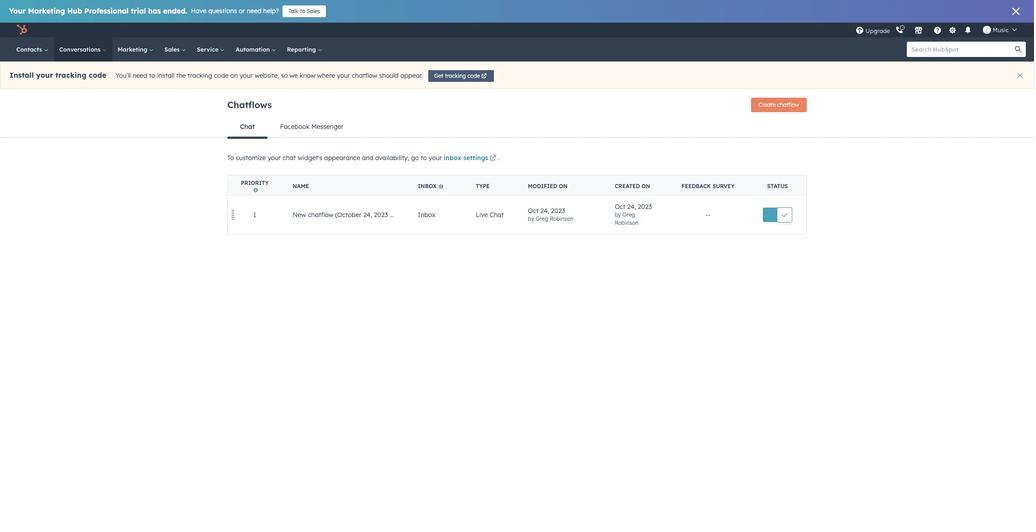 Task type: vqa. For each thing, say whether or not it's contained in the screenshot.
HubSpot link
yes



Task type: describe. For each thing, give the bounding box(es) containing it.
create chatflow
[[759, 101, 799, 108]]

on for created on
[[642, 183, 651, 190]]

feedback survey
[[682, 183, 735, 190]]

get tracking code
[[434, 72, 480, 79]]

your right the install
[[36, 71, 53, 80]]

hubspot link
[[11, 24, 34, 35]]

0 horizontal spatial code
[[89, 71, 106, 80]]

sales inside sales link
[[164, 46, 181, 53]]

type
[[476, 183, 490, 190]]

0 horizontal spatial oct
[[528, 207, 539, 215]]

talk to sales
[[289, 8, 320, 14]]

0 vertical spatial close image
[[1013, 8, 1020, 15]]

your left inbox
[[429, 154, 442, 162]]

(october
[[335, 211, 362, 219]]

widget's
[[298, 154, 323, 162]]

service
[[197, 46, 220, 53]]

create chatflow button
[[751, 98, 807, 112]]

know
[[300, 72, 316, 80]]

2 horizontal spatial 2023
[[638, 203, 652, 211]]

4:21
[[390, 211, 402, 219]]

reporting
[[287, 46, 318, 53]]

to
[[227, 154, 234, 162]]

music button
[[978, 23, 1023, 37]]

install
[[10, 71, 34, 80]]

help button
[[930, 23, 946, 37]]

settings image
[[949, 26, 957, 35]]

service link
[[191, 37, 230, 62]]

1 horizontal spatial oct 24, 2023 by greg robinson
[[615, 203, 652, 226]]

1 horizontal spatial code
[[214, 72, 229, 80]]

need inside install your tracking code alert
[[133, 72, 147, 80]]

help?
[[263, 7, 279, 15]]

your right where
[[337, 72, 350, 80]]

upgrade
[[866, 27, 890, 34]]

your left chat
[[268, 154, 281, 162]]

go
[[411, 154, 419, 162]]

appear.
[[401, 72, 423, 80]]

notifications image
[[964, 27, 972, 35]]

.
[[498, 154, 499, 162]]

inbox settings link
[[444, 154, 498, 164]]

marketplaces image
[[915, 27, 923, 35]]

--
[[706, 211, 711, 219]]

help image
[[934, 27, 942, 35]]

new chatflow (october 24, 2023 4:21 pm) inbox
[[293, 211, 436, 219]]

customize
[[236, 154, 266, 162]]

sales link
[[159, 37, 191, 62]]

settings
[[464, 154, 488, 162]]

we
[[290, 72, 298, 80]]

menu containing music
[[855, 23, 1024, 37]]

0 vertical spatial marketing
[[28, 6, 65, 15]]

close image inside install your tracking code alert
[[1018, 73, 1023, 78]]

status
[[768, 183, 788, 190]]

feedback
[[682, 183, 711, 190]]

the
[[176, 72, 186, 80]]

messenger
[[311, 123, 344, 131]]

marketing link
[[112, 37, 159, 62]]

priority
[[241, 180, 269, 186]]

0 horizontal spatial tracking
[[55, 71, 86, 80]]

so
[[281, 72, 288, 80]]

1 horizontal spatial 24,
[[541, 207, 549, 215]]

inbox settings
[[444, 154, 488, 162]]

marketing inside marketing link
[[118, 46, 149, 53]]

hubspot image
[[16, 24, 27, 35]]

live
[[476, 211, 488, 219]]

calling icon image
[[896, 26, 904, 34]]

automation
[[236, 46, 272, 53]]

sales inside talk to sales button
[[307, 8, 320, 14]]

pm)
[[404, 211, 415, 219]]

1
[[253, 211, 256, 219]]

link opens in a new window image inside inbox settings link
[[490, 155, 496, 162]]

created on
[[615, 183, 651, 190]]

get
[[434, 72, 444, 79]]

1 link opens in a new window image from the top
[[490, 154, 496, 164]]

search button
[[1011, 42, 1026, 57]]

notifications button
[[961, 23, 976, 37]]

0 horizontal spatial oct 24, 2023 by greg robinson
[[528, 207, 574, 222]]

talk to sales button
[[283, 5, 326, 17]]

2 horizontal spatial 24,
[[628, 203, 636, 211]]



Task type: locate. For each thing, give the bounding box(es) containing it.
chat
[[240, 123, 255, 131], [490, 211, 504, 219]]

sales up install
[[164, 46, 181, 53]]

install your tracking code alert
[[0, 62, 1035, 89]]

1 horizontal spatial oct
[[615, 203, 626, 211]]

and
[[362, 154, 374, 162]]

availability,
[[375, 154, 410, 162]]

1 on from the left
[[559, 183, 568, 190]]

0 horizontal spatial need
[[133, 72, 147, 80]]

0 horizontal spatial 24,
[[363, 211, 372, 219]]

1 vertical spatial chat
[[490, 211, 504, 219]]

trial
[[131, 6, 146, 15]]

-
[[706, 211, 708, 219], [708, 211, 711, 219]]

0 horizontal spatial greg
[[536, 216, 548, 222]]

need
[[247, 7, 262, 15], [133, 72, 147, 80]]

chat right live
[[490, 211, 504, 219]]

oct down created
[[615, 203, 626, 211]]

should
[[379, 72, 399, 80]]

inbox down the go on the top
[[418, 183, 437, 190]]

calling icon button
[[892, 24, 908, 36]]

contacts link
[[11, 37, 54, 62]]

facebook
[[280, 123, 310, 131]]

1 horizontal spatial by
[[615, 212, 621, 218]]

by down modified
[[528, 216, 534, 222]]

chatflow inside button
[[778, 101, 799, 108]]

conversations link
[[54, 37, 112, 62]]

chat
[[283, 154, 296, 162]]

1 horizontal spatial chat
[[490, 211, 504, 219]]

facebook messenger button
[[267, 116, 356, 138]]

marketing up you'll
[[118, 46, 149, 53]]

0 horizontal spatial on
[[559, 183, 568, 190]]

chatflow for create chatflow
[[778, 101, 799, 108]]

music
[[993, 26, 1009, 34]]

marketplaces button
[[909, 23, 929, 37]]

contacts
[[16, 46, 44, 53]]

modified
[[528, 183, 558, 190]]

to inside button
[[300, 8, 305, 14]]

upgrade image
[[856, 26, 864, 35]]

need right or
[[247, 7, 262, 15]]

new
[[293, 211, 306, 219]]

close image down the search image on the right top of the page
[[1018, 73, 1023, 78]]

2 horizontal spatial code
[[468, 72, 480, 79]]

0 horizontal spatial chatflow
[[308, 211, 333, 219]]

create
[[759, 101, 776, 108]]

code left you'll
[[89, 71, 106, 80]]

chatflow for new chatflow (october 24, 2023 4:21 pm) inbox
[[308, 211, 333, 219]]

need right you'll
[[133, 72, 147, 80]]

1 vertical spatial inbox
[[418, 211, 436, 219]]

on for modified on
[[559, 183, 568, 190]]

your
[[9, 6, 26, 15]]

to right talk
[[300, 8, 305, 14]]

have
[[191, 7, 207, 15]]

1 horizontal spatial marketing
[[118, 46, 149, 53]]

survey
[[713, 183, 735, 190]]

1 vertical spatial need
[[133, 72, 147, 80]]

0 horizontal spatial sales
[[164, 46, 181, 53]]

settings link
[[948, 25, 959, 35]]

1 horizontal spatial chatflow
[[352, 72, 378, 80]]

2 horizontal spatial chatflow
[[778, 101, 799, 108]]

chatflow right create
[[778, 101, 799, 108]]

by down created
[[615, 212, 621, 218]]

created
[[615, 183, 640, 190]]

1 vertical spatial chatflow
[[778, 101, 799, 108]]

install
[[157, 72, 175, 80]]

24, down created on
[[628, 203, 636, 211]]

to left install
[[149, 72, 155, 80]]

has
[[148, 6, 161, 15]]

0 horizontal spatial chat
[[240, 123, 255, 131]]

on right modified
[[559, 183, 568, 190]]

2023 down created on
[[638, 203, 652, 211]]

0 vertical spatial need
[[247, 7, 262, 15]]

2 vertical spatial chatflow
[[308, 211, 333, 219]]

automation link
[[230, 37, 282, 62]]

chat inside chat "button"
[[240, 123, 255, 131]]

greg robinson image
[[983, 26, 991, 34]]

0 vertical spatial to
[[300, 8, 305, 14]]

2 horizontal spatial tracking
[[445, 72, 466, 79]]

tracking right the
[[188, 72, 212, 80]]

2 horizontal spatial to
[[421, 154, 427, 162]]

name
[[293, 183, 309, 190]]

0 vertical spatial inbox
[[418, 183, 437, 190]]

you'll
[[115, 72, 131, 80]]

2 on from the left
[[642, 183, 651, 190]]

or
[[239, 7, 245, 15]]

professional
[[84, 6, 129, 15]]

install your tracking code
[[10, 71, 106, 80]]

chatflow right new
[[308, 211, 333, 219]]

your
[[36, 71, 53, 80], [240, 72, 253, 80], [337, 72, 350, 80], [268, 154, 281, 162], [429, 154, 442, 162]]

on right created
[[642, 183, 651, 190]]

inbox
[[444, 154, 462, 162]]

facebook messenger
[[280, 123, 344, 131]]

sales right talk
[[307, 8, 320, 14]]

marketing
[[28, 6, 65, 15], [118, 46, 149, 53]]

search image
[[1016, 46, 1022, 53]]

chatflows
[[227, 99, 272, 110]]

chat down chatflows
[[240, 123, 255, 131]]

navigation containing chat
[[227, 116, 807, 139]]

1 horizontal spatial on
[[642, 183, 651, 190]]

website,
[[255, 72, 279, 80]]

code
[[89, 71, 106, 80], [214, 72, 229, 80], [468, 72, 480, 79]]

to customize your chat widget's appearance and availability, go to your
[[227, 154, 444, 162]]

1 vertical spatial marketing
[[118, 46, 149, 53]]

oct 24, 2023 by greg robinson down created on
[[615, 203, 652, 226]]

robinson down created
[[615, 220, 639, 226]]

1 horizontal spatial tracking
[[188, 72, 212, 80]]

inbox right pm)
[[418, 211, 436, 219]]

navigation
[[227, 116, 807, 139]]

to
[[300, 8, 305, 14], [149, 72, 155, 80], [421, 154, 427, 162]]

1 horizontal spatial to
[[300, 8, 305, 14]]

code left the on
[[214, 72, 229, 80]]

robinson down modified on
[[550, 216, 574, 222]]

chatflows banner
[[227, 95, 807, 116]]

1 horizontal spatial need
[[247, 7, 262, 15]]

chatflow left should
[[352, 72, 378, 80]]

tracking down conversations
[[55, 71, 86, 80]]

conversations
[[59, 46, 102, 53]]

code right get
[[468, 72, 480, 79]]

2 vertical spatial to
[[421, 154, 427, 162]]

1 horizontal spatial robinson
[[615, 220, 639, 226]]

0 horizontal spatial to
[[149, 72, 155, 80]]

1 horizontal spatial 2023
[[551, 207, 565, 215]]

your marketing hub professional trial has ended. have questions or need help?
[[9, 6, 279, 15]]

oct 24, 2023 by greg robinson
[[615, 203, 652, 226], [528, 207, 574, 222]]

chat button
[[227, 116, 267, 139]]

2023
[[638, 203, 652, 211], [551, 207, 565, 215], [374, 211, 388, 219]]

24, right (october
[[363, 211, 372, 219]]

reporting link
[[282, 37, 328, 62]]

tracking right get
[[445, 72, 466, 79]]

1 horizontal spatial sales
[[307, 8, 320, 14]]

0 horizontal spatial robinson
[[550, 216, 574, 222]]

link opens in a new window image
[[490, 154, 496, 164], [490, 155, 496, 162]]

greg down created
[[623, 212, 635, 218]]

menu
[[855, 23, 1024, 37]]

appearance
[[324, 154, 360, 162]]

1 vertical spatial close image
[[1018, 73, 1023, 78]]

ended.
[[163, 6, 187, 15]]

2 - from the left
[[708, 211, 711, 219]]

to inside install your tracking code alert
[[149, 72, 155, 80]]

2023 down modified on
[[551, 207, 565, 215]]

2 inbox from the top
[[418, 211, 436, 219]]

1 inbox from the top
[[418, 183, 437, 190]]

1 horizontal spatial greg
[[623, 212, 635, 218]]

0 vertical spatial chat
[[240, 123, 255, 131]]

robinson
[[550, 216, 574, 222], [615, 220, 639, 226]]

you'll need to install the tracking code on your website, so we know where your chatflow should appear.
[[115, 72, 423, 80]]

chatflow inside install your tracking code alert
[[352, 72, 378, 80]]

1 vertical spatial sales
[[164, 46, 181, 53]]

close image up music popup button
[[1013, 8, 1020, 15]]

1 vertical spatial to
[[149, 72, 155, 80]]

24,
[[628, 203, 636, 211], [541, 207, 549, 215], [363, 211, 372, 219]]

2 link opens in a new window image from the top
[[490, 155, 496, 162]]

0 vertical spatial sales
[[307, 8, 320, 14]]

hub
[[67, 6, 82, 15]]

modified on
[[528, 183, 568, 190]]

live chat
[[476, 211, 504, 219]]

by
[[615, 212, 621, 218], [528, 216, 534, 222]]

where
[[317, 72, 335, 80]]

greg down modified
[[536, 216, 548, 222]]

2023 left 4:21
[[374, 211, 388, 219]]

inbox
[[418, 183, 437, 190], [418, 211, 436, 219]]

oct 24, 2023 by greg robinson down modified on
[[528, 207, 574, 222]]

get tracking code link
[[428, 70, 494, 82]]

Search HubSpot search field
[[907, 42, 1018, 57]]

marketing left hub
[[28, 6, 65, 15]]

greg
[[623, 212, 635, 218], [536, 216, 548, 222]]

1 - from the left
[[706, 211, 708, 219]]

oct down modified
[[528, 207, 539, 215]]

tracking
[[55, 71, 86, 80], [188, 72, 212, 80], [445, 72, 466, 79]]

on
[[230, 72, 238, 80]]

24, down modified
[[541, 207, 549, 215]]

0 horizontal spatial marketing
[[28, 6, 65, 15]]

0 horizontal spatial by
[[528, 216, 534, 222]]

need inside your marketing hub professional trial has ended. have questions or need help?
[[247, 7, 262, 15]]

to right the go on the top
[[421, 154, 427, 162]]

0 horizontal spatial 2023
[[374, 211, 388, 219]]

questions
[[208, 7, 237, 15]]

chatflow
[[352, 72, 378, 80], [778, 101, 799, 108], [308, 211, 333, 219]]

your right the on
[[240, 72, 253, 80]]

talk
[[289, 8, 299, 14]]

close image
[[1013, 8, 1020, 15], [1018, 73, 1023, 78]]

0 vertical spatial chatflow
[[352, 72, 378, 80]]



